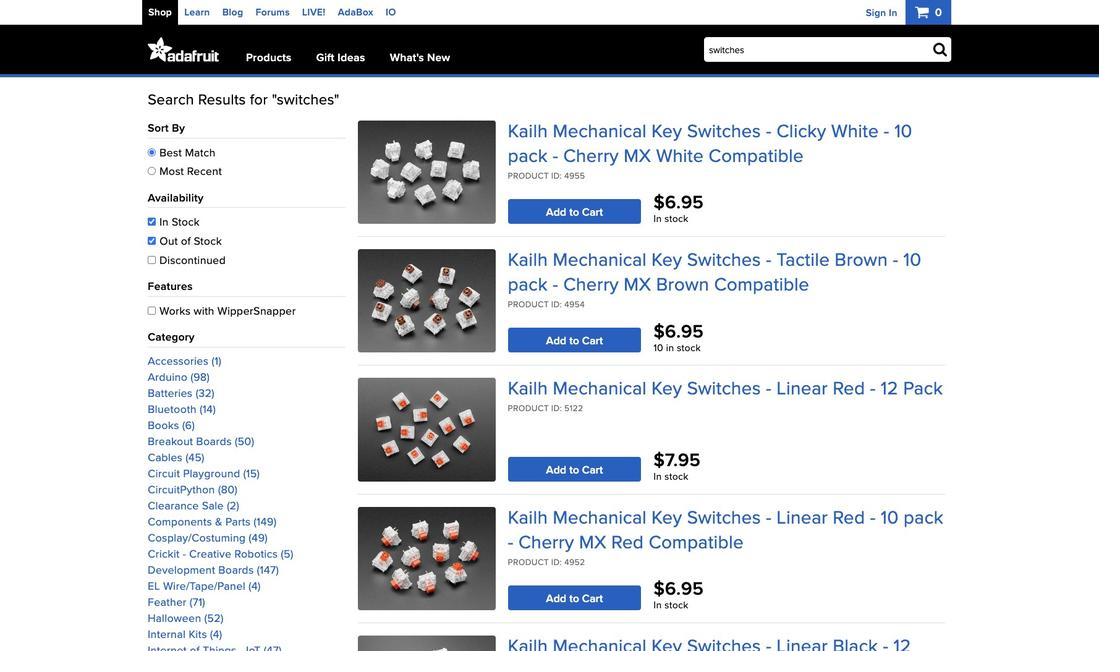 Task type: locate. For each thing, give the bounding box(es) containing it.
add to cart button down 4954
[[508, 328, 641, 353]]

cherry inside the kailh mechanical key switches - linear red - 10 pack - cherry mx red compatible product id: 4952
[[519, 528, 574, 554]]

10 inside kailh mechanical key switches - clicky white - 10 pack - cherry mx white compatible product id: 4955
[[895, 117, 913, 143]]

None text field
[[704, 37, 952, 62]]

product inside kailh mechanical key switches - clicky white - 10 pack - cherry mx white compatible product id: 4955
[[508, 169, 549, 182]]

batteries (32) link
[[148, 385, 215, 400]]

2 vertical spatial compatible
[[649, 528, 744, 554]]

kailh
[[508, 117, 548, 143], [508, 246, 548, 272], [508, 375, 548, 401], [508, 504, 548, 530]]

product left 4955 at top right
[[508, 169, 549, 182]]

$ 6.95 in stock
[[654, 189, 704, 226], [654, 575, 704, 612]]

0 vertical spatial (4)
[[249, 578, 261, 593]]

mechanical up 4954
[[553, 246, 647, 272]]

io link
[[386, 5, 396, 19]]

breakout boards (50) link
[[148, 433, 254, 449]]

works with wippersnapper
[[160, 303, 296, 318]]

best match
[[160, 145, 216, 160]]

1 linear from the top
[[777, 375, 828, 401]]

4 product from the top
[[508, 556, 549, 568]]

$ for red
[[654, 575, 665, 602]]

shop
[[148, 5, 172, 19]]

3 6.95 from the top
[[665, 575, 704, 602]]

bluetooth
[[148, 401, 197, 416]]

$ for white
[[654, 189, 665, 215]]

add to cart down the 5122
[[546, 462, 603, 478]]

1 vertical spatial compatible
[[714, 271, 810, 297]]

1 cart from the top
[[582, 204, 603, 220]]

cosplay/costuming
[[148, 530, 246, 545]]

boards up (45)
[[196, 433, 232, 449]]

key inside the kailh mechanical key switches - linear red - 10 pack - cherry mx red compatible product id: 4952
[[652, 504, 682, 530]]

key inside kailh mechanical key switches - clicky white - 10 pack - cherry mx white compatible product id: 4955
[[652, 117, 682, 143]]

stock up of
[[172, 214, 200, 230]]

4 add to cart from the top
[[546, 590, 603, 606]]

components & parts (149) link
[[148, 514, 277, 529]]

top shot of 12 pack red kailh mechanical key switches image
[[358, 378, 496, 481]]

stock
[[172, 214, 200, 230], [194, 233, 222, 249]]

1 $ from the top
[[654, 189, 665, 215]]

4 $ from the top
[[654, 575, 665, 602]]

cables (45) link
[[148, 449, 205, 465]]

3 add to cart button from the top
[[508, 457, 641, 481]]

mechanical inside the kailh mechanical key switches - linear red - 10 pack - cherry mx red compatible product id: 4952
[[553, 504, 647, 530]]

mechanical
[[553, 117, 647, 143], [553, 246, 647, 272], [553, 375, 647, 401], [553, 504, 647, 530]]

pack inside kailh mechanical key switches - clicky white - 10 pack - cherry mx white compatible product id: 4955
[[508, 142, 548, 168]]

accessories (1) arduino (98) batteries (32) bluetooth (14) books (6) breakout boards (50) cables (45) circuit playground (15) circuitpython (80) clearance sale (2) components & parts (149) cosplay/costuming (49) crickit - creative robotics (5) development boards (147) el wire/tape/panel (4) feather (71) halloween (52) internal kits (4)
[[148, 353, 294, 642]]

switches inside kailh mechanical key switches - clicky white - 10 pack - cherry mx white compatible product id: 4955
[[687, 117, 761, 143]]

development boards (147) link
[[148, 562, 279, 577]]

add to cart button for red
[[508, 585, 641, 610]]

2 linear from the top
[[777, 504, 828, 530]]

3 key from the top
[[652, 375, 682, 401]]

mechanical up 4952
[[553, 504, 647, 530]]

arduino
[[148, 369, 188, 384]]

cherry up 4952
[[519, 528, 574, 554]]

shopping cart image
[[915, 5, 932, 19]]

compatible inside kailh mechanical key switches - tactile brown - 10 pack - cherry mx brown compatible product id: 4954
[[714, 271, 810, 297]]

0 vertical spatial boards
[[196, 433, 232, 449]]

4 key from the top
[[652, 504, 682, 530]]

stock for kailh mechanical key switches - clicky white - 10 pack - cherry mx white compatible
[[665, 212, 689, 226]]

learn
[[184, 5, 210, 19]]

mx for brown
[[624, 271, 651, 297]]

3 to from the top
[[569, 462, 579, 478]]

cherry up 4955 at top right
[[563, 142, 619, 168]]

product inside kailh mechanical key switches - tactile brown - 10 pack - cherry mx brown compatible product id: 4954
[[508, 298, 549, 311]]

mx inside kailh mechanical key switches - clicky white - 10 pack - cherry mx white compatible product id: 4955
[[624, 142, 651, 168]]

brown right tactile
[[835, 246, 888, 272]]

kailh for kailh mechanical key switches - linear red - 12 pack
[[508, 375, 548, 401]]

2 $ 6.95 in stock from the top
[[654, 575, 704, 612]]

0 vertical spatial $ 6.95 in stock
[[654, 189, 704, 226]]

angled shot of ten brown kailh key switches. image
[[358, 249, 496, 353]]

live! link
[[302, 5, 326, 19]]

el wire/tape/panel (4) link
[[148, 578, 261, 593]]

2 add from the top
[[546, 333, 567, 349]]

2 key from the top
[[652, 246, 682, 272]]

3 id: from the top
[[551, 402, 562, 415]]

sign in link
[[866, 6, 898, 20]]

1 vertical spatial mx
[[624, 271, 651, 297]]

circuitpython
[[148, 481, 215, 497]]

pack for kailh mechanical key switches - linear red - 10 pack - cherry mx red compatible
[[904, 504, 944, 530]]

group
[[148, 120, 346, 651]]

6.95 inside $ 6.95 10 in stock
[[665, 318, 704, 344]]

3 add from the top
[[546, 462, 567, 478]]

product left 4954
[[508, 298, 549, 311]]

mx inside the kailh mechanical key switches - linear red - 10 pack - cherry mx red compatible product id: 4952
[[579, 528, 607, 554]]

what's new
[[390, 50, 450, 66]]

stock right of
[[194, 233, 222, 249]]

main content
[[148, 77, 952, 651]]

cherry inside kailh mechanical key switches - clicky white - 10 pack - cherry mx white compatible product id: 4955
[[563, 142, 619, 168]]

product for kailh mechanical key switches - tactile brown - 10 pack - cherry mx brown compatible
[[508, 298, 549, 311]]

id: left the 5122
[[551, 402, 562, 415]]

pack
[[508, 142, 548, 168], [508, 271, 548, 297], [904, 504, 944, 530]]

product inside the kailh mechanical key switches - linear red - 10 pack - cherry mx red compatible product id: 4952
[[508, 556, 549, 568]]

id: inside the kailh mechanical key switches - linear red - 10 pack - cherry mx red compatible product id: 4952
[[551, 556, 562, 568]]

switches inside the kailh mechanical key switches - linear red - 12 pack product id: 5122
[[687, 375, 761, 401]]

to down 4952
[[569, 590, 579, 606]]

switches inside kailh mechanical key switches - tactile brown - 10 pack - cherry mx brown compatible product id: 4954
[[687, 246, 761, 272]]

1 add to cart button from the top
[[508, 199, 641, 224]]

cherry for red
[[519, 528, 574, 554]]

in for kailh mechanical key switches - linear red - 10 pack - cherry mx red compatible
[[654, 598, 662, 612]]

compatible
[[709, 142, 804, 168], [714, 271, 810, 297], [649, 528, 744, 554]]

halloween
[[148, 610, 201, 625]]

$ inside $ 7.95 in stock
[[654, 446, 665, 473]]

pack inside kailh mechanical key switches - tactile brown - 10 pack - cherry mx brown compatible product id: 4954
[[508, 271, 548, 297]]

add to cart down 4955 at top right
[[546, 204, 603, 220]]

1 vertical spatial $ 6.95 in stock
[[654, 575, 704, 612]]

in inside group
[[160, 214, 169, 230]]

kailh mechanical key switches - linear red - 12 pack link
[[508, 375, 943, 401]]

add to cart button down 4955 at top right
[[508, 199, 641, 224]]

3 mechanical from the top
[[553, 375, 647, 401]]

kailh for kailh mechanical key switches - tactile brown - 10 pack - cherry mx brown compatible
[[508, 246, 548, 272]]

1 $ 6.95 in stock from the top
[[654, 189, 704, 226]]

kailh inside kailh mechanical key switches - tactile brown - 10 pack - cherry mx brown compatible product id: 4954
[[508, 246, 548, 272]]

4 to from the top
[[569, 590, 579, 606]]

(50)
[[235, 433, 254, 449]]

key inside kailh mechanical key switches - tactile brown - 10 pack - cherry mx brown compatible product id: 4954
[[652, 246, 682, 272]]

add to cart down 4954
[[546, 333, 603, 349]]

2 kailh from the top
[[508, 246, 548, 272]]

id: inside kailh mechanical key switches - clicky white - 10 pack - cherry mx white compatible product id: 4955
[[551, 169, 562, 182]]

4 add to cart button from the top
[[508, 585, 641, 610]]

pack for kailh mechanical key switches - clicky white - 10 pack - cherry mx white compatible
[[508, 142, 548, 168]]

add to cart button down the 5122
[[508, 457, 641, 481]]

0 horizontal spatial white
[[656, 142, 704, 168]]

kailh mechanical key switches - tactile brown - 10 pack - cherry mx brown compatible link
[[508, 246, 922, 297]]

internal kits (4) link
[[148, 626, 222, 642]]

(98)
[[191, 369, 210, 384]]

4 id: from the top
[[551, 556, 562, 568]]

cherry up 4954
[[563, 271, 619, 297]]

mechanical up 4955 at top right
[[553, 117, 647, 143]]

kailh mechanical key switches - clicky white - 10 pack - cherry mx white compatible link
[[508, 117, 913, 168]]

kailh inside the kailh mechanical key switches - linear red - 10 pack - cherry mx red compatible product id: 4952
[[508, 504, 548, 530]]

switches for brown
[[687, 246, 761, 272]]

key
[[652, 117, 682, 143], [652, 246, 682, 272], [652, 375, 682, 401], [652, 504, 682, 530]]

adabox
[[338, 5, 373, 19]]

1 product from the top
[[508, 169, 549, 182]]

10
[[895, 117, 913, 143], [904, 246, 922, 272], [654, 340, 664, 355], [881, 504, 899, 530]]

category
[[148, 329, 195, 345]]

to down 4954
[[569, 333, 579, 349]]

switches
[[687, 117, 761, 143], [687, 246, 761, 272], [687, 375, 761, 401], [687, 504, 761, 530]]

product
[[508, 169, 549, 182], [508, 298, 549, 311], [508, 402, 549, 415], [508, 556, 549, 568]]

4 add from the top
[[546, 590, 567, 606]]

stock
[[665, 212, 689, 226], [677, 340, 701, 355], [665, 469, 689, 483], [665, 598, 689, 612]]

$ for brown
[[654, 318, 665, 344]]

compatible inside kailh mechanical key switches - clicky white - 10 pack - cherry mx white compatible product id: 4955
[[709, 142, 804, 168]]

0 vertical spatial mx
[[624, 142, 651, 168]]

2 add to cart button from the top
[[508, 328, 641, 353]]

cart for red
[[582, 590, 603, 606]]

2 product from the top
[[508, 298, 549, 311]]

5122
[[564, 402, 583, 415]]

-
[[766, 117, 772, 143], [884, 117, 890, 143], [553, 142, 558, 168], [766, 246, 772, 272], [893, 246, 899, 272], [553, 271, 558, 297], [766, 375, 772, 401], [870, 375, 876, 401], [766, 504, 772, 530], [870, 504, 876, 530], [508, 528, 514, 554], [183, 546, 186, 561]]

forums
[[256, 5, 290, 19]]

cart
[[582, 204, 603, 220], [582, 333, 603, 349], [582, 462, 603, 478], [582, 590, 603, 606]]

3 $ from the top
[[654, 446, 665, 473]]

0 vertical spatial linear
[[777, 375, 828, 401]]

mechanical inside the kailh mechanical key switches - linear red - 12 pack product id: 5122
[[553, 375, 647, 401]]

gift
[[316, 50, 335, 66]]

main content containing $
[[148, 77, 952, 651]]

(6)
[[182, 417, 195, 433]]

compatible inside the kailh mechanical key switches - linear red - 10 pack - cherry mx red compatible product id: 4952
[[649, 528, 744, 554]]

1 add to cart from the top
[[546, 204, 603, 220]]

add to cart button for white
[[508, 199, 641, 224]]

angled shot of ten white kailh key switches. image
[[358, 121, 496, 224]]

linear inside the kailh mechanical key switches - linear red - 12 pack product id: 5122
[[777, 375, 828, 401]]

1 mechanical from the top
[[553, 117, 647, 143]]

key for red
[[652, 504, 682, 530]]

1 id: from the top
[[551, 169, 562, 182]]

product left 4952
[[508, 556, 549, 568]]

2 vertical spatial pack
[[904, 504, 944, 530]]

2 id: from the top
[[551, 298, 562, 311]]

stock for kailh mechanical key switches - linear red - 10 pack - cherry mx red compatible
[[665, 598, 689, 612]]

cherry
[[563, 142, 619, 168], [563, 271, 619, 297], [519, 528, 574, 554]]

accessories (1) link
[[148, 353, 221, 368]]

10 inside the kailh mechanical key switches - linear red - 10 pack - cherry mx red compatible product id: 4952
[[881, 504, 899, 530]]

4 cart from the top
[[582, 590, 603, 606]]

match
[[185, 145, 216, 160]]

add to cart down 4952
[[546, 590, 603, 606]]

add
[[546, 204, 567, 220], [546, 333, 567, 349], [546, 462, 567, 478], [546, 590, 567, 606]]

1 add from the top
[[546, 204, 567, 220]]

2 switches from the top
[[687, 246, 761, 272]]

(4) down (147)
[[249, 578, 261, 593]]

by
[[172, 120, 185, 136]]

id: left 4954
[[551, 298, 562, 311]]

1 horizontal spatial (4)
[[249, 578, 261, 593]]

1 vertical spatial (4)
[[210, 626, 222, 642]]

2 $ from the top
[[654, 318, 665, 344]]

2 add to cart from the top
[[546, 333, 603, 349]]

(147)
[[257, 562, 279, 577]]

linear inside the kailh mechanical key switches - linear red - 10 pack - cherry mx red compatible product id: 4952
[[777, 504, 828, 530]]

1 vertical spatial pack
[[508, 271, 548, 297]]

1 horizontal spatial white
[[831, 117, 879, 143]]

to down 4955 at top right
[[569, 204, 579, 220]]

kailh inside kailh mechanical key switches - clicky white - 10 pack - cherry mx white compatible product id: 4955
[[508, 117, 548, 143]]

12
[[881, 375, 899, 401]]

$ 6.95 in stock for white
[[654, 189, 704, 226]]

pack inside the kailh mechanical key switches - linear red - 10 pack - cherry mx red compatible product id: 4952
[[904, 504, 944, 530]]

in for kailh mechanical key switches - linear red - 12 pack
[[654, 469, 662, 483]]

2 mechanical from the top
[[553, 246, 647, 272]]

2 vertical spatial 6.95
[[665, 575, 704, 602]]

3 switches from the top
[[687, 375, 761, 401]]

10 for kailh mechanical key switches - clicky white - 10 pack - cherry mx white compatible
[[895, 117, 913, 143]]

kailh inside the kailh mechanical key switches - linear red - 12 pack product id: 5122
[[508, 375, 548, 401]]

stock inside $ 7.95 in stock
[[665, 469, 689, 483]]

add to cart button down 4952
[[508, 585, 641, 610]]

id: inside kailh mechanical key switches - tactile brown - 10 pack - cherry mx brown compatible product id: 4954
[[551, 298, 562, 311]]

4 mechanical from the top
[[553, 504, 647, 530]]

3 kailh from the top
[[508, 375, 548, 401]]

0 vertical spatial 6.95
[[665, 189, 704, 215]]

boards down crickit - creative robotics (5) link
[[218, 562, 254, 577]]

1 switches from the top
[[687, 117, 761, 143]]

cherry inside kailh mechanical key switches - tactile brown - 10 pack - cherry mx brown compatible product id: 4954
[[563, 271, 619, 297]]

In Stock checkbox
[[148, 218, 156, 226]]

1 vertical spatial linear
[[777, 504, 828, 530]]

4 kailh from the top
[[508, 504, 548, 530]]

2 6.95 from the top
[[665, 318, 704, 344]]

brown up $ 6.95 10 in stock
[[656, 271, 709, 297]]

in
[[889, 6, 898, 20], [654, 212, 662, 226], [160, 214, 169, 230], [654, 469, 662, 483], [654, 598, 662, 612]]

(4) down (52)
[[210, 626, 222, 642]]

0 horizontal spatial (4)
[[210, 626, 222, 642]]

switches inside the kailh mechanical key switches - linear red - 10 pack - cherry mx red compatible product id: 4952
[[687, 504, 761, 530]]

2 cart from the top
[[582, 333, 603, 349]]

mechanical inside kailh mechanical key switches - clicky white - 10 pack - cherry mx white compatible product id: 4955
[[553, 117, 647, 143]]

linear
[[777, 375, 828, 401], [777, 504, 828, 530]]

wire/tape/panel
[[163, 578, 245, 593]]

ideas
[[338, 50, 365, 66]]

7.95
[[665, 446, 701, 473]]

group inside main content
[[148, 120, 346, 651]]

id: left 4955 at top right
[[551, 169, 562, 182]]

2 vertical spatial cherry
[[519, 528, 574, 554]]

1 to from the top
[[569, 204, 579, 220]]

cart for brown
[[582, 333, 603, 349]]

products
[[246, 50, 292, 66]]

0 horizontal spatial brown
[[656, 271, 709, 297]]

cables
[[148, 449, 183, 465]]

breakout
[[148, 433, 193, 449]]

kailh mechanical key switches - tactile brown - 10 pack - cherry mx brown compatible product id: 4954
[[508, 246, 922, 311]]

3 product from the top
[[508, 402, 549, 415]]

id: for kailh mechanical key switches - linear red - 10 pack - cherry mx red compatible
[[551, 556, 562, 568]]

mx inside kailh mechanical key switches - tactile brown - 10 pack - cherry mx brown compatible product id: 4954
[[624, 271, 651, 297]]

accessories
[[148, 353, 209, 368]]

kailh mechanical key switches - linear red - 10 pack - cherry mx red compatible product id: 4952
[[508, 504, 944, 568]]

4 switches from the top
[[687, 504, 761, 530]]

circuit playground (15) link
[[148, 465, 260, 481]]

1 6.95 from the top
[[665, 189, 704, 215]]

1 vertical spatial 6.95
[[665, 318, 704, 344]]

id: inside the kailh mechanical key switches - linear red - 12 pack product id: 5122
[[551, 402, 562, 415]]

most
[[160, 163, 184, 179]]

0 vertical spatial pack
[[508, 142, 548, 168]]

0 vertical spatial cherry
[[563, 142, 619, 168]]

2 vertical spatial mx
[[579, 528, 607, 554]]

red inside the kailh mechanical key switches - linear red - 12 pack product id: 5122
[[833, 375, 865, 401]]

10 for kailh mechanical key switches - linear red - 10 pack - cherry mx red compatible
[[881, 504, 899, 530]]

circuit
[[148, 465, 180, 481]]

forums link
[[256, 5, 290, 19]]

Works with WipperSnapper checkbox
[[148, 306, 156, 314]]

None search field
[[684, 37, 952, 62]]

to down the 5122
[[569, 462, 579, 478]]

1 kailh from the top
[[508, 117, 548, 143]]

add for kailh mechanical key switches - tactile brown - 10 pack - cherry mx brown compatible
[[546, 333, 567, 349]]

add for kailh mechanical key switches - clicky white - 10 pack - cherry mx white compatible
[[546, 204, 567, 220]]

6.95 for brown
[[665, 318, 704, 344]]

product left the 5122
[[508, 402, 549, 415]]

1 vertical spatial cherry
[[563, 271, 619, 297]]

kailh mechanical key switches - linear red - 10 pack - cherry mx red compatible link
[[508, 504, 944, 554]]

in inside $ 7.95 in stock
[[654, 469, 662, 483]]

key inside the kailh mechanical key switches - linear red - 12 pack product id: 5122
[[652, 375, 682, 401]]

group containing sort by
[[148, 120, 346, 651]]

red
[[833, 375, 865, 401], [833, 504, 865, 530], [612, 528, 644, 554]]

mechanical inside kailh mechanical key switches - tactile brown - 10 pack - cherry mx brown compatible product id: 4954
[[553, 246, 647, 272]]

0 vertical spatial compatible
[[709, 142, 804, 168]]

search results for "switches"
[[148, 88, 339, 109]]

6.95 for red
[[665, 575, 704, 602]]

6.95
[[665, 189, 704, 215], [665, 318, 704, 344], [665, 575, 704, 602]]

product for kailh mechanical key switches - linear red - 10 pack - cherry mx red compatible
[[508, 556, 549, 568]]

id: left 4952
[[551, 556, 562, 568]]

10 inside kailh mechanical key switches - tactile brown - 10 pack - cherry mx brown compatible product id: 4954
[[904, 246, 922, 272]]

0 vertical spatial stock
[[172, 214, 200, 230]]

1 key from the top
[[652, 117, 682, 143]]

6.95 for white
[[665, 189, 704, 215]]

mechanical up the 5122
[[553, 375, 647, 401]]

stock for kailh mechanical key switches - linear red - 12 pack
[[665, 469, 689, 483]]

compatible for tactile
[[714, 271, 810, 297]]

1 vertical spatial boards
[[218, 562, 254, 577]]

arduino (98) link
[[148, 369, 210, 384]]

id: for kailh mechanical key switches - tactile brown - 10 pack - cherry mx brown compatible
[[551, 298, 562, 311]]

$ inside $ 6.95 10 in stock
[[654, 318, 665, 344]]

books (6) link
[[148, 417, 195, 433]]

2 to from the top
[[569, 333, 579, 349]]



Task type: describe. For each thing, give the bounding box(es) containing it.
adabox link
[[338, 5, 373, 19]]

creative
[[189, 546, 231, 561]]

components
[[148, 514, 212, 529]]

kits
[[189, 626, 207, 642]]

what's new link
[[390, 50, 450, 66]]

feather (71) link
[[148, 594, 205, 609]]

key for brown
[[652, 246, 682, 272]]

Discontinued checkbox
[[148, 256, 156, 264]]

$ 6.95 in stock for red
[[654, 575, 704, 612]]

stock inside $ 6.95 10 in stock
[[677, 340, 701, 355]]

feather
[[148, 594, 187, 609]]

new
[[427, 50, 450, 66]]

add to cart button for brown
[[508, 328, 641, 353]]

mechanical for white
[[553, 117, 647, 143]]

to for red
[[569, 590, 579, 606]]

recent
[[187, 163, 222, 179]]

mx for white
[[624, 142, 651, 168]]

live!
[[302, 5, 326, 19]]

books
[[148, 417, 179, 433]]

cherry for brown
[[563, 271, 619, 297]]

el
[[148, 578, 160, 593]]

10 for kailh mechanical key switches - tactile brown - 10 pack - cherry mx brown compatible
[[904, 246, 922, 272]]

0 link
[[915, 4, 942, 20]]

1 horizontal spatial brown
[[835, 246, 888, 272]]

sort by
[[148, 120, 185, 136]]

red for 7.95
[[833, 375, 865, 401]]

1 vertical spatial stock
[[194, 233, 222, 249]]

tactile
[[777, 246, 830, 272]]

cosplay/costuming (49) link
[[148, 530, 268, 545]]

4952
[[564, 556, 585, 568]]

learn link
[[184, 5, 210, 19]]

in
[[666, 340, 674, 355]]

out of stock
[[160, 233, 222, 249]]

add to cart for brown
[[546, 333, 603, 349]]

Out of Stock checkbox
[[148, 237, 156, 245]]

playground
[[183, 465, 240, 481]]

blog
[[222, 5, 243, 19]]

(80)
[[218, 481, 238, 497]]

3 add to cart from the top
[[546, 462, 603, 478]]

search
[[148, 88, 194, 109]]

crickit - creative robotics (5) link
[[148, 546, 294, 561]]

gift ideas
[[316, 50, 365, 66]]

add for kailh mechanical key switches - linear red - 12 pack
[[546, 462, 567, 478]]

best
[[160, 145, 182, 160]]

linear for 7.95
[[777, 375, 828, 401]]

key for white
[[652, 117, 682, 143]]

linear for 6.95
[[777, 504, 828, 530]]

red for 6.95
[[833, 504, 865, 530]]

10 inside $ 6.95 10 in stock
[[654, 340, 664, 355]]

results
[[198, 88, 246, 109]]

parts
[[225, 514, 251, 529]]

internal
[[148, 626, 186, 642]]

add to cart for white
[[546, 204, 603, 220]]

Most Recent radio
[[148, 167, 156, 175]]

(32)
[[196, 385, 215, 400]]

$ 7.95 in stock
[[654, 446, 701, 483]]

(149)
[[254, 514, 277, 529]]

mechanical for red
[[553, 504, 647, 530]]

in for kailh mechanical key switches - clicky white - 10 pack - cherry mx white compatible
[[654, 212, 662, 226]]

mechanical for brown
[[553, 246, 647, 272]]

pack
[[903, 375, 943, 401]]

gift ideas link
[[316, 50, 365, 66]]

of
[[181, 233, 191, 249]]

$ 6.95 10 in stock
[[654, 318, 704, 355]]

pack for kailh mechanical key switches - tactile brown - 10 pack - cherry mx brown compatible
[[508, 271, 548, 297]]

clearance
[[148, 497, 199, 513]]

kailh for kailh mechanical key switches - linear red - 10 pack - cherry mx red compatible
[[508, 504, 548, 530]]

cart for white
[[582, 204, 603, 220]]

switches for red
[[687, 504, 761, 530]]

features
[[148, 278, 193, 294]]

works
[[160, 303, 191, 318]]

add to cart for red
[[546, 590, 603, 606]]

availability
[[148, 190, 204, 206]]

compatible for clicky
[[709, 142, 804, 168]]

(5)
[[281, 546, 294, 561]]

Best Match radio
[[148, 148, 156, 156]]

to for brown
[[569, 333, 579, 349]]

bluetooth (14) link
[[148, 401, 216, 416]]

product for kailh mechanical key switches - clicky white - 10 pack - cherry mx white compatible
[[508, 169, 549, 182]]

compatible for linear
[[649, 528, 744, 554]]

sign
[[866, 6, 886, 20]]

kailh mechanical key switches - linear red - 12 pack product id: 5122
[[508, 375, 943, 415]]

io
[[386, 5, 396, 19]]

blog link
[[222, 5, 243, 19]]

&
[[215, 514, 222, 529]]

(49)
[[249, 530, 268, 545]]

product inside the kailh mechanical key switches - linear red - 12 pack product id: 5122
[[508, 402, 549, 415]]

in stock
[[160, 214, 200, 230]]

4955
[[564, 169, 585, 182]]

(2)
[[227, 497, 239, 513]]

switches for white
[[687, 117, 761, 143]]

3 cart from the top
[[582, 462, 603, 478]]

adafruit logo image
[[148, 37, 219, 62]]

most recent
[[160, 163, 222, 179]]

kailh for kailh mechanical key switches - clicky white - 10 pack - cherry mx white compatible
[[508, 117, 548, 143]]

add for kailh mechanical key switches - linear red - 10 pack - cherry mx red compatible
[[546, 590, 567, 606]]

angled shot of ten red kailh key switches. image
[[358, 507, 496, 610]]

development
[[148, 562, 215, 577]]

what's
[[390, 50, 424, 66]]

products link
[[246, 50, 292, 66]]

out
[[160, 233, 178, 249]]

mx for red
[[579, 528, 607, 554]]

"switches"
[[272, 88, 339, 109]]

discontinued
[[160, 252, 226, 268]]

for
[[250, 88, 268, 109]]

cherry for white
[[563, 142, 619, 168]]

clicky
[[777, 117, 827, 143]]

sign in
[[866, 6, 898, 20]]

(1)
[[212, 353, 221, 368]]

to for white
[[569, 204, 579, 220]]

(71)
[[190, 594, 205, 609]]

0
[[935, 4, 942, 20]]

4954
[[564, 298, 585, 311]]

robotics
[[234, 546, 278, 561]]

(45)
[[186, 449, 205, 465]]

id: for kailh mechanical key switches - clicky white - 10 pack - cherry mx white compatible
[[551, 169, 562, 182]]

- inside accessories (1) arduino (98) batteries (32) bluetooth (14) books (6) breakout boards (50) cables (45) circuit playground (15) circuitpython (80) clearance sale (2) components & parts (149) cosplay/costuming (49) crickit - creative robotics (5) development boards (147) el wire/tape/panel (4) feather (71) halloween (52) internal kits (4)
[[183, 546, 186, 561]]

search image
[[933, 41, 947, 56]]



Task type: vqa. For each thing, say whether or not it's contained in the screenshot.
White The Mechanical
yes



